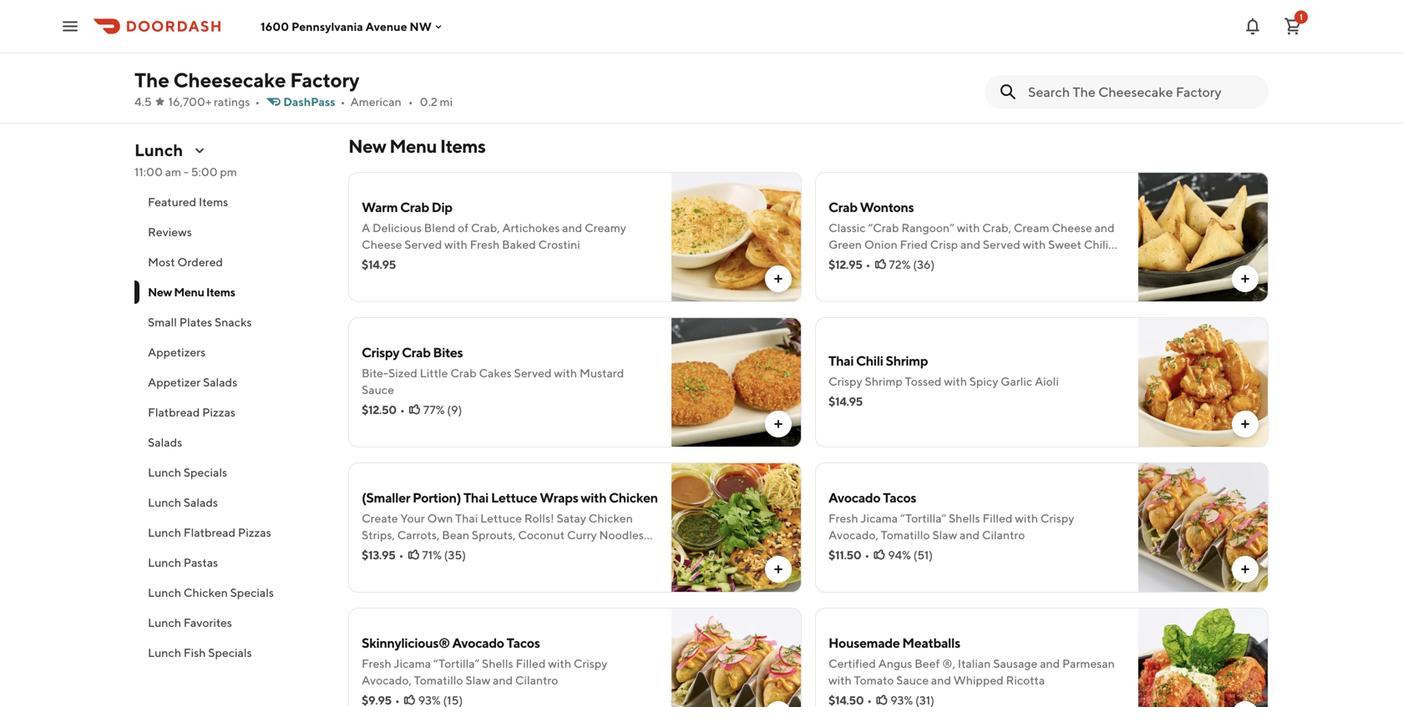 Task type: locate. For each thing, give the bounding box(es) containing it.
spicy right a
[[857, 46, 886, 59]]

pm
[[220, 165, 237, 179]]

0 vertical spatial tacos
[[883, 490, 917, 506]]

shells inside avocado tacos fresh jicama "tortilla" shells filled with crispy avocado, tomatillo slaw and cilantro
[[949, 512, 981, 526]]

bite-
[[362, 366, 389, 380]]

1 horizontal spatial parmesan
[[1063, 657, 1115, 671]]

and inside chicken breast, avocado, blue cheese, bacon, tomato, egg and mixed greens tossed in our vinaigrette
[[995, 46, 1015, 59]]

chicken up favorites
[[184, 586, 228, 600]]

2 crab, from the left
[[983, 221, 1012, 235]]

salads up lunch flatbread pizzas
[[184, 496, 218, 510]]

dr.
[[463, 46, 478, 59]]

0 vertical spatial new menu items
[[348, 135, 486, 157]]

1 vertical spatial fresh
[[829, 512, 859, 526]]

jicama down skinnylicious®
[[394, 657, 431, 671]]

most ordered button
[[135, 247, 328, 277]]

1 vertical spatial salads
[[148, 436, 182, 450]]

american • 0.2 mi
[[351, 95, 453, 109]]

0 vertical spatial filled
[[983, 512, 1013, 526]]

"tortilla"
[[901, 512, 947, 526], [434, 657, 480, 671]]

• left 0.2
[[408, 95, 413, 109]]

0 horizontal spatial tomatillo
[[414, 674, 463, 688]]

$14.95 inside warm crab dip a delicious blend of crab, artichokes and creamy cheese served with fresh baked crostini $14.95
[[362, 258, 396, 272]]

wraps
[[540, 490, 579, 506]]

tomato
[[854, 674, 894, 688]]

in left our
[[1133, 46, 1142, 59]]

avocado, up $11.50 •
[[829, 528, 879, 542]]

1 coca- from the left
[[348, 29, 381, 43]]

$3.95
[[348, 66, 378, 79]]

skinnylicious®
[[362, 635, 450, 651]]

0 horizontal spatial filled
[[516, 657, 546, 671]]

1 in from the left
[[837, 46, 847, 59]]

lunch for lunch pastas
[[148, 556, 181, 570]]

0 horizontal spatial thai
[[464, 490, 489, 506]]

2 vertical spatial specials
[[208, 646, 252, 660]]

1 horizontal spatial avocado,
[[829, 528, 879, 542]]

flatbread down appetizer
[[148, 406, 200, 419]]

housemade meatballs certified angus beef ®, italian sausage and parmesan with tomato sauce and whipped ricotta
[[829, 635, 1115, 688]]

(9) down greens
[[1057, 66, 1073, 79]]

and inside skinnylicious® avocado tacos fresh jicama "tortilla" shells filled with crispy avocado, tomatillo slaw and cilantro
[[493, 674, 513, 688]]

tomatillo inside skinnylicious® avocado tacos fresh jicama "tortilla" shells filled with crispy avocado, tomatillo slaw and cilantro
[[414, 674, 463, 688]]

• down "the cheesecake factory"
[[255, 95, 260, 109]]

shells
[[949, 512, 981, 526], [482, 657, 514, 671]]

root
[[348, 46, 375, 59]]

lunch specials
[[148, 466, 227, 480]]

chicken up peppers
[[760, 29, 804, 43]]

pizzas down the 'appetizer salads' button
[[202, 406, 236, 419]]

tossed inside chicken breast, avocado, blue cheese, bacon, tomato, egg and mixed greens tossed in our vinaigrette
[[1094, 46, 1130, 59]]

add item to cart image for crab wontons
[[1239, 272, 1252, 286]]

1 crab, from the left
[[471, 221, 500, 235]]

1 vertical spatial menu
[[174, 285, 204, 299]]

0 vertical spatial cheese
[[1052, 221, 1093, 235]]

1 horizontal spatial chili
[[1084, 238, 1109, 251]]

spicy left garlic
[[970, 375, 999, 389]]

0 horizontal spatial avocado
[[452, 635, 504, 651]]

coca- up root
[[348, 29, 381, 43]]

1 vertical spatial slaw
[[466, 674, 491, 688]]

2 vertical spatial items
[[206, 285, 235, 299]]

with inside parmesan crusted chicken served over pasta with mushrooms, peppers and onions in a spicy new orleans sauce
[[907, 29, 930, 43]]

cilantro inside avocado tacos fresh jicama "tortilla" shells filled with crispy avocado, tomatillo slaw and cilantro
[[982, 528, 1026, 542]]

served down cream
[[983, 238, 1021, 251]]

slaw inside skinnylicious® avocado tacos fresh jicama "tortilla" shells filled with crispy avocado, tomatillo slaw and cilantro
[[466, 674, 491, 688]]

(smaller portion) thai lettuce wraps with chicken
[[362, 490, 658, 506]]

(9) for 77% (9)
[[447, 403, 462, 417]]

blue
[[1110, 29, 1134, 43]]

1 horizontal spatial (9)
[[1057, 66, 1073, 79]]

1 horizontal spatial in
[[1133, 46, 1142, 59]]

served down blend
[[405, 238, 442, 251]]

1 vertical spatial cilantro
[[515, 674, 558, 688]]

with inside skinnylicious® avocado tacos fresh jicama "tortilla" shells filled with crispy avocado, tomatillo slaw and cilantro
[[548, 657, 571, 671]]

served up onions
[[806, 29, 844, 43]]

$11.50
[[829, 549, 862, 562]]

orleans
[[916, 46, 958, 59]]

1 horizontal spatial pizzas
[[238, 526, 271, 540]]

items down most ordered button
[[206, 285, 235, 299]]

1 vertical spatial parmesan
[[1063, 657, 1115, 671]]

diet
[[411, 29, 434, 43]]

0 vertical spatial jicama
[[861, 512, 898, 526]]

1 vertical spatial $14.95
[[829, 395, 863, 409]]

(smaller portion) thai lettuce wraps with chicken image
[[672, 463, 802, 593]]

and
[[441, 46, 461, 59], [774, 46, 794, 59], [995, 46, 1015, 59], [562, 221, 583, 235], [1095, 221, 1115, 235], [961, 238, 981, 251], [960, 528, 980, 542], [1040, 657, 1060, 671], [493, 674, 513, 688], [931, 674, 952, 688]]

1 vertical spatial tomatillo
[[414, 674, 463, 688]]

items down the mi
[[440, 135, 486, 157]]

notification bell image
[[1243, 16, 1263, 36]]

(9) right 77%
[[447, 403, 462, 417]]

spicy inside "thai chili shrimp crispy shrimp tossed with spicy garlic aioli $14.95"
[[970, 375, 999, 389]]

0 horizontal spatial cheese
[[362, 238, 402, 251]]

lunch fish specials
[[148, 646, 252, 660]]

crab, inside crab wontons classic "crab rangoon" with crab, cream cheese and green onion fried crisp and served with sweet chili sauce
[[983, 221, 1012, 235]]

new menu items up plates
[[148, 285, 235, 299]]

1 horizontal spatial thai
[[829, 353, 854, 369]]

1 vertical spatial flatbread
[[184, 526, 236, 540]]

new menu items down 0.2
[[348, 135, 486, 157]]

lettuce
[[491, 490, 537, 506]]

• for $12.95 •
[[866, 258, 871, 272]]

94%
[[888, 549, 911, 562]]

crispy inside crispy crab bites bite-sized little crab cakes served with mustard sauce
[[362, 345, 399, 361]]

avocado up $11.50 •
[[829, 490, 881, 506]]

0 vertical spatial cilantro
[[982, 528, 1026, 542]]

0 vertical spatial slaw
[[933, 528, 958, 542]]

• right $12.95
[[866, 258, 871, 272]]

• right $12.50
[[400, 403, 405, 417]]

parmesan right sausage
[[1063, 657, 1115, 671]]

crusted
[[715, 29, 757, 43]]

1 vertical spatial avocado
[[452, 635, 504, 651]]

0 horizontal spatial "tortilla"
[[434, 657, 480, 671]]

11:00
[[135, 165, 163, 179]]

bites
[[433, 345, 463, 361]]

crab wontons image
[[1139, 172, 1269, 302]]

salads
[[203, 376, 237, 389], [148, 436, 182, 450], [184, 496, 218, 510]]

thai chili shrimp image
[[1139, 318, 1269, 448]]

0 horizontal spatial tacos
[[507, 635, 540, 651]]

lunch pastas button
[[135, 548, 328, 578]]

avocado, inside chicken breast, avocado, blue cheese, bacon, tomato, egg and mixed greens tossed in our vinaigrette
[[1057, 29, 1107, 43]]

baked
[[502, 238, 536, 251]]

2 horizontal spatial avocado,
[[1057, 29, 1107, 43]]

lunch up 11:00
[[135, 140, 183, 160]]

0 vertical spatial avocado,
[[1057, 29, 1107, 43]]

0 horizontal spatial slaw
[[466, 674, 491, 688]]

drink
[[375, 7, 408, 23]]

1 vertical spatial new
[[348, 135, 386, 157]]

• right '$11.50'
[[865, 549, 870, 562]]

0 horizontal spatial jicama
[[394, 657, 431, 671]]

in left a
[[837, 46, 847, 59]]

parmesan up mushrooms,
[[660, 29, 712, 43]]

with
[[907, 29, 930, 43], [957, 221, 980, 235], [445, 238, 468, 251], [1023, 238, 1046, 251], [554, 366, 577, 380], [944, 375, 968, 389], [581, 490, 607, 506], [1015, 512, 1039, 526], [548, 657, 571, 671], [829, 674, 852, 688]]

crab up sized
[[402, 345, 431, 361]]

1 vertical spatial tacos
[[507, 635, 540, 651]]

add item to cart image for crispy crab bites
[[772, 418, 785, 431]]

avocado, down skinnylicious®
[[362, 674, 412, 688]]

1 vertical spatial shells
[[482, 657, 514, 671]]

0 vertical spatial spicy
[[857, 46, 886, 59]]

crab, right of
[[471, 221, 500, 235]]

0 vertical spatial avocado
[[829, 490, 881, 506]]

0 vertical spatial parmesan
[[660, 29, 712, 43]]

0 horizontal spatial spicy
[[857, 46, 886, 59]]

blend
[[424, 221, 456, 235]]

new down american
[[348, 135, 386, 157]]

crab, left cream
[[983, 221, 1012, 235]]

crostini
[[539, 238, 580, 251]]

cheese up sweet
[[1052, 221, 1093, 235]]

specials down 'lunch pastas' button at the bottom of the page
[[230, 586, 274, 600]]

in
[[837, 46, 847, 59], [1133, 46, 1142, 59]]

menu down most ordered
[[174, 285, 204, 299]]

• right $13.95
[[399, 549, 404, 562]]

the cheesecake factory
[[135, 68, 360, 92]]

1 horizontal spatial filled
[[983, 512, 1013, 526]]

0 vertical spatial shells
[[949, 512, 981, 526]]

crispy inside "thai chili shrimp crispy shrimp tossed with spicy garlic aioli $14.95"
[[829, 375, 863, 389]]

• right $19.95
[[1009, 66, 1014, 79]]

2 vertical spatial avocado,
[[362, 674, 412, 688]]

add item to cart image for avocado tacos
[[1239, 563, 1252, 577]]

coca-
[[348, 29, 381, 43], [470, 29, 503, 43]]

lunch left the 'fish'
[[148, 646, 181, 660]]

new down the pasta
[[889, 46, 913, 59]]

4.5
[[135, 95, 152, 109]]

fresh inside skinnylicious® avocado tacos fresh jicama "tortilla" shells filled with crispy avocado, tomatillo slaw and cilantro
[[362, 657, 392, 671]]

2 coca- from the left
[[470, 29, 503, 43]]

1 vertical spatial new menu items
[[148, 285, 235, 299]]

chicken right wraps
[[609, 490, 658, 506]]

fried
[[900, 238, 928, 251]]

crab,
[[471, 221, 500, 235], [983, 221, 1012, 235]]

sauce inside parmesan crusted chicken served over pasta with mushrooms, peppers and onions in a spicy new orleans sauce
[[660, 62, 692, 76]]

lunch up lunch salads
[[148, 466, 181, 480]]

fresh left the baked
[[470, 238, 500, 251]]

0 horizontal spatial fresh
[[362, 657, 392, 671]]

tacos inside skinnylicious® avocado tacos fresh jicama "tortilla" shells filled with crispy avocado, tomatillo slaw and cilantro
[[507, 635, 540, 651]]

lunch for lunch favorites
[[148, 616, 181, 630]]

artichokes
[[503, 221, 560, 235]]

lunch pastas
[[148, 556, 218, 570]]

chicken up the egg
[[971, 29, 1016, 43]]

lunch inside button
[[148, 616, 181, 630]]

served inside crab wontons classic "crab rangoon" with crab, cream cheese and green onion fried crisp and served with sweet chili sauce
[[983, 238, 1021, 251]]

sauce down bite-
[[362, 383, 394, 397]]

lunch favorites button
[[135, 608, 328, 638]]

"tortilla" inside skinnylicious® avocado tacos fresh jicama "tortilla" shells filled with crispy avocado, tomatillo slaw and cilantro
[[434, 657, 480, 671]]

0 horizontal spatial cilantro
[[515, 674, 558, 688]]

flatbread up pastas
[[184, 526, 236, 540]]

barq's
[[603, 29, 636, 43]]

1 horizontal spatial jicama
[[861, 512, 898, 526]]

avocado inside skinnylicious® avocado tacos fresh jicama "tortilla" shells filled with crispy avocado, tomatillo slaw and cilantro
[[452, 635, 504, 651]]

2 vertical spatial new
[[148, 285, 172, 299]]

"tortilla" up "(51)"
[[901, 512, 947, 526]]

cheese,
[[1136, 29, 1180, 43]]

appetizer salads
[[148, 376, 237, 389]]

1 items, open order cart image
[[1283, 16, 1303, 36]]

small plates snacks
[[148, 315, 252, 329]]

skinnylicious® avocado tacos image
[[672, 608, 802, 708]]

cheese down the delicious
[[362, 238, 402, 251]]

sauce down mushrooms,
[[660, 62, 692, 76]]

1600 pennsylvania avenue nw
[[261, 19, 432, 33]]

thai chili shrimp crispy shrimp tossed with spicy garlic aioli $14.95
[[829, 353, 1059, 409]]

items inside button
[[199, 195, 228, 209]]

jicama up the 94%
[[861, 512, 898, 526]]

1 horizontal spatial new menu items
[[348, 135, 486, 157]]

1 horizontal spatial tossed
[[1094, 46, 1130, 59]]

avocado,
[[1057, 29, 1107, 43], [829, 528, 879, 542], [362, 674, 412, 688]]

0 horizontal spatial $14.95
[[362, 258, 396, 272]]

1 horizontal spatial crab,
[[983, 221, 1012, 235]]

specials
[[184, 466, 227, 480], [230, 586, 274, 600], [208, 646, 252, 660]]

crab up the delicious
[[400, 199, 429, 215]]

dashpass •
[[283, 95, 346, 109]]

sauce down the beef
[[897, 674, 929, 688]]

1 horizontal spatial add item to cart image
[[1239, 563, 1252, 577]]

1 horizontal spatial cilantro
[[982, 528, 1026, 542]]

0 horizontal spatial avocado,
[[362, 674, 412, 688]]

1600
[[261, 19, 289, 33]]

2 horizontal spatial fresh
[[829, 512, 859, 526]]

filled inside avocado tacos fresh jicama "tortilla" shells filled with crispy avocado, tomatillo slaw and cilantro
[[983, 512, 1013, 526]]

0 vertical spatial tomatillo
[[881, 528, 930, 542]]

tacos
[[883, 490, 917, 506], [507, 635, 540, 651]]

• for $13.95 •
[[399, 549, 404, 562]]

menu down american • 0.2 mi
[[390, 135, 437, 157]]

cream
[[1014, 221, 1050, 235]]

1 horizontal spatial slaw
[[933, 528, 958, 542]]

most ordered
[[148, 255, 223, 269]]

lunch for lunch flatbread pizzas
[[148, 526, 181, 540]]

2 in from the left
[[1133, 46, 1142, 59]]

0 horizontal spatial in
[[837, 46, 847, 59]]

coca- up "pepper"
[[470, 29, 503, 43]]

• down the factory
[[341, 95, 346, 109]]

71% (35)
[[422, 549, 466, 562]]

parmesan inside housemade meatballs certified angus beef ®, italian sausage and parmesan with tomato sauce and whipped ricotta
[[1063, 657, 1115, 671]]

in inside chicken breast, avocado, blue cheese, bacon, tomato, egg and mixed greens tossed in our vinaigrette
[[1133, 46, 1142, 59]]

0 vertical spatial specials
[[184, 466, 227, 480]]

new inside parmesan crusted chicken served over pasta with mushrooms, peppers and onions in a spicy new orleans sauce
[[889, 46, 913, 59]]

avocado, up greens
[[1057, 29, 1107, 43]]

tacos inside avocado tacos fresh jicama "tortilla" shells filled with crispy avocado, tomatillo slaw and cilantro
[[883, 490, 917, 506]]

lunch left favorites
[[148, 616, 181, 630]]

lunch down lunch salads
[[148, 526, 181, 540]]

specials up lunch salads
[[184, 466, 227, 480]]

$12.95
[[829, 258, 863, 272]]

fresh inside avocado tacos fresh jicama "tortilla" shells filled with crispy avocado, tomatillo slaw and cilantro
[[829, 512, 859, 526]]

avocado right skinnylicious®
[[452, 635, 504, 651]]

0 vertical spatial fresh
[[470, 238, 500, 251]]

"tortilla" down skinnylicious®
[[434, 657, 480, 671]]

lunch for lunch
[[135, 140, 183, 160]]

1 horizontal spatial tacos
[[883, 490, 917, 506]]

avocado inside avocado tacos fresh jicama "tortilla" shells filled with crispy avocado, tomatillo slaw and cilantro
[[829, 490, 881, 506]]

1 vertical spatial chili
[[856, 353, 884, 369]]

0 vertical spatial salads
[[203, 376, 237, 389]]

crab up classic
[[829, 199, 858, 215]]

0 vertical spatial "tortilla"
[[901, 512, 947, 526]]

salads down appetizers button
[[203, 376, 237, 389]]

1 vertical spatial shrimp
[[865, 375, 903, 389]]

0 horizontal spatial (9)
[[447, 403, 462, 417]]

beer,
[[377, 46, 404, 59]]

specials down "lunch favorites" button
[[208, 646, 252, 660]]

2 horizontal spatial new
[[889, 46, 913, 59]]

0 horizontal spatial tossed
[[905, 375, 942, 389]]

pasta
[[875, 29, 905, 43]]

fresh down skinnylicious®
[[362, 657, 392, 671]]

0 horizontal spatial chili
[[856, 353, 884, 369]]

sauce inside crispy crab bites bite-sized little crab cakes served with mustard sauce
[[362, 383, 394, 397]]

specials for fish
[[208, 646, 252, 660]]

0 vertical spatial pizzas
[[202, 406, 236, 419]]

tomatillo down skinnylicious®
[[414, 674, 463, 688]]

(51)
[[914, 549, 933, 562]]

green
[[829, 238, 862, 251]]

specials for chicken
[[230, 586, 274, 600]]

0 horizontal spatial crab,
[[471, 221, 500, 235]]

(9) for 88% (9)
[[1057, 66, 1073, 79]]

lunch chicken specials
[[148, 586, 274, 600]]

lunch down lunch specials
[[148, 496, 181, 510]]

0 horizontal spatial coca-
[[348, 29, 381, 43]]

1 horizontal spatial $14.95
[[829, 395, 863, 409]]

served inside crispy crab bites bite-sized little crab cakes served with mustard sauce
[[514, 366, 552, 380]]

1 vertical spatial (9)
[[447, 403, 462, 417]]

add item to cart image for thai chili shrimp
[[1239, 418, 1252, 431]]

lunch fish specials button
[[135, 638, 328, 668]]

0 vertical spatial shrimp
[[886, 353, 928, 369]]

$19.95 •
[[971, 66, 1014, 79]]

crispy inside avocado tacos fresh jicama "tortilla" shells filled with crispy avocado, tomatillo slaw and cilantro
[[1041, 512, 1075, 526]]

add item to cart image
[[772, 272, 785, 286], [1239, 563, 1252, 577]]

fresh inside warm crab dip a delicious blend of crab, artichokes and creamy cheese served with fresh baked crostini $14.95
[[470, 238, 500, 251]]

1 vertical spatial items
[[199, 195, 228, 209]]

our
[[1145, 46, 1166, 59]]

crab inside warm crab dip a delicious blend of crab, artichokes and creamy cheese served with fresh baked crostini $14.95
[[400, 199, 429, 215]]

1 horizontal spatial "tortilla"
[[901, 512, 947, 526]]

with inside crispy crab bites bite-sized little crab cakes served with mustard sauce
[[554, 366, 577, 380]]

lunch down "lunch pastas"
[[148, 586, 181, 600]]

77% (9)
[[423, 403, 462, 417]]

flatbread
[[148, 406, 200, 419], [184, 526, 236, 540]]

served right cakes
[[514, 366, 552, 380]]

0 vertical spatial (9)
[[1057, 66, 1073, 79]]

crab
[[400, 199, 429, 215], [829, 199, 858, 215], [402, 345, 431, 361], [451, 366, 477, 380]]

1 vertical spatial spicy
[[970, 375, 999, 389]]

"crab
[[868, 221, 900, 235]]

spicy
[[857, 46, 886, 59], [970, 375, 999, 389]]

menus image
[[193, 144, 207, 157]]

$12.95 •
[[829, 258, 871, 272]]

with inside warm crab dip a delicious blend of crab, artichokes and creamy cheese served with fresh baked crostini $14.95
[[445, 238, 468, 251]]

ratings
[[214, 95, 250, 109]]

avocado, inside skinnylicious® avocado tacos fresh jicama "tortilla" shells filled with crispy avocado, tomatillo slaw and cilantro
[[362, 674, 412, 688]]

cilantro
[[982, 528, 1026, 542], [515, 674, 558, 688]]

fresh up '$11.50'
[[829, 512, 859, 526]]

sauce down green
[[829, 254, 861, 268]]

1 horizontal spatial tomatillo
[[881, 528, 930, 542]]

0 vertical spatial flatbread
[[148, 406, 200, 419]]

0 horizontal spatial parmesan
[[660, 29, 712, 43]]

menu
[[390, 135, 437, 157], [174, 285, 204, 299]]

$14.95 inside "thai chili shrimp crispy shrimp tossed with spicy garlic aioli $14.95"
[[829, 395, 863, 409]]

2 vertical spatial fresh
[[362, 657, 392, 671]]

$12.50 •
[[362, 403, 405, 417]]

1 horizontal spatial new
[[348, 135, 386, 157]]

add item to cart image
[[1239, 272, 1252, 286], [772, 418, 785, 431], [1239, 418, 1252, 431], [772, 563, 785, 577]]

fish
[[184, 646, 206, 660]]

tomatillo up 94% (51)
[[881, 528, 930, 542]]

salads up lunch specials
[[148, 436, 182, 450]]

1 vertical spatial filled
[[516, 657, 546, 671]]

items down the 5:00 at top left
[[199, 195, 228, 209]]

0 vertical spatial new
[[889, 46, 913, 59]]

1 horizontal spatial menu
[[390, 135, 437, 157]]

soft drink coca-cola, diet coke, coca-cola® zero sugar, barq's root beer, sprite and dr. pepper $3.95
[[348, 7, 636, 79]]

1 horizontal spatial avocado
[[829, 490, 881, 506]]

1 vertical spatial cheese
[[362, 238, 402, 251]]

pizzas down lunch salads button
[[238, 526, 271, 540]]

sauce inside crab wontons classic "crab rangoon" with crab, cream cheese and green onion fried crisp and served with sweet chili sauce
[[829, 254, 861, 268]]

1 horizontal spatial cheese
[[1052, 221, 1093, 235]]

tossed inside "thai chili shrimp crispy shrimp tossed with spicy garlic aioli $14.95"
[[905, 375, 942, 389]]

new down most
[[148, 285, 172, 299]]

crab wontons classic "crab rangoon" with crab, cream cheese and green onion fried crisp and served with sweet chili sauce
[[829, 199, 1115, 268]]

lunch left pastas
[[148, 556, 181, 570]]

mi
[[440, 95, 453, 109]]

sweet
[[1049, 238, 1082, 251]]



Task type: describe. For each thing, give the bounding box(es) containing it.
featured
[[148, 195, 196, 209]]

jicama inside skinnylicious® avocado tacos fresh jicama "tortilla" shells filled with crispy avocado, tomatillo slaw and cilantro
[[394, 657, 431, 671]]

flatbread pizzas button
[[135, 398, 328, 428]]

1 vertical spatial thai
[[464, 490, 489, 506]]

crab inside crab wontons classic "crab rangoon" with crab, cream cheese and green onion fried crisp and served with sweet chili sauce
[[829, 199, 858, 215]]

beef
[[915, 657, 940, 671]]

94% (51)
[[888, 549, 933, 562]]

0 horizontal spatial pizzas
[[202, 406, 236, 419]]

crispy crab bites image
[[672, 318, 802, 448]]

$13.95
[[362, 549, 396, 562]]

parmesan crusted chicken served over pasta with mushrooms, peppers and onions in a spicy new orleans sauce
[[660, 29, 958, 76]]

avocado tacos fresh jicama "tortilla" shells filled with crispy avocado, tomatillo slaw and cilantro
[[829, 490, 1075, 542]]

mustard
[[580, 366, 624, 380]]

skinnylicious® avocado tacos fresh jicama "tortilla" shells filled with crispy avocado, tomatillo slaw and cilantro
[[362, 635, 608, 688]]

chicken inside chicken breast, avocado, blue cheese, bacon, tomato, egg and mixed greens tossed in our vinaigrette
[[971, 29, 1016, 43]]

and inside warm crab dip a delicious blend of crab, artichokes and creamy cheese served with fresh baked crostini $14.95
[[562, 221, 583, 235]]

0 horizontal spatial menu
[[174, 285, 204, 299]]

the
[[135, 68, 169, 92]]

avocado, inside avocado tacos fresh jicama "tortilla" shells filled with crispy avocado, tomatillo slaw and cilantro
[[829, 528, 879, 542]]

5:00
[[191, 165, 218, 179]]

®,
[[942, 657, 956, 671]]

with inside avocado tacos fresh jicama "tortilla" shells filled with crispy avocado, tomatillo slaw and cilantro
[[1015, 512, 1039, 526]]

american
[[351, 95, 402, 109]]

chicken breast, avocado, blue cheese, bacon, tomato, egg and mixed greens tossed in our vinaigrette
[[971, 29, 1264, 59]]

and inside avocado tacos fresh jicama "tortilla" shells filled with crispy avocado, tomatillo slaw and cilantro
[[960, 528, 980, 542]]

lunch for lunch specials
[[148, 466, 181, 480]]

sugar,
[[568, 29, 601, 43]]

crab, inside warm crab dip a delicious blend of crab, artichokes and creamy cheese served with fresh baked crostini $14.95
[[471, 221, 500, 235]]

$11.50 •
[[829, 549, 870, 562]]

lunch for lunch chicken specials
[[148, 586, 181, 600]]

crispy crab bites bite-sized little crab cakes served with mustard sauce
[[362, 345, 624, 397]]

• for $11.50 •
[[865, 549, 870, 562]]

plates
[[179, 315, 212, 329]]

snacks
[[215, 315, 252, 329]]

onion
[[865, 238, 898, 251]]

garlic
[[1001, 375, 1033, 389]]

-
[[184, 165, 189, 179]]

cilantro inside skinnylicious® avocado tacos fresh jicama "tortilla" shells filled with crispy avocado, tomatillo slaw and cilantro
[[515, 674, 558, 688]]

warm crab dip a delicious blend of crab, artichokes and creamy cheese served with fresh baked crostini $14.95
[[362, 199, 627, 272]]

cheese inside crab wontons classic "crab rangoon" with crab, cream cheese and green onion fried crisp and served with sweet chili sauce
[[1052, 221, 1093, 235]]

0 horizontal spatial new
[[148, 285, 172, 299]]

spicy inside parmesan crusted chicken served over pasta with mushrooms, peppers and onions in a spicy new orleans sauce
[[857, 46, 886, 59]]

meatballs
[[903, 635, 961, 651]]

and inside parmesan crusted chicken served over pasta with mushrooms, peppers and onions in a spicy new orleans sauce
[[774, 46, 794, 59]]

pepper
[[480, 46, 519, 59]]

• for $12.50 •
[[400, 403, 405, 417]]

$19.95
[[971, 66, 1005, 79]]

cheese inside warm crab dip a delicious blend of crab, artichokes and creamy cheese served with fresh baked crostini $14.95
[[362, 238, 402, 251]]

served inside warm crab dip a delicious blend of crab, artichokes and creamy cheese served with fresh baked crostini $14.95
[[405, 238, 442, 251]]

rangoon"
[[902, 221, 955, 235]]

pennsylvania
[[292, 19, 363, 33]]

served inside parmesan crusted chicken served over pasta with mushrooms, peppers and onions in a spicy new orleans sauce
[[806, 29, 844, 43]]

cola®
[[503, 29, 538, 43]]

peppers
[[727, 46, 771, 59]]

favorites
[[184, 616, 232, 630]]

chicken inside parmesan crusted chicken served over pasta with mushrooms, peppers and onions in a spicy new orleans sauce
[[760, 29, 804, 43]]

add item to cart image for (smaller portion) thai lettuce wraps with chicken
[[772, 563, 785, 577]]

breast,
[[1018, 29, 1055, 43]]

salads for lunch salads
[[184, 496, 218, 510]]

salads for appetizer salads
[[203, 376, 237, 389]]

featured items
[[148, 195, 228, 209]]

shells inside skinnylicious® avocado tacos fresh jicama "tortilla" shells filled with crispy avocado, tomatillo slaw and cilantro
[[482, 657, 514, 671]]

jicama inside avocado tacos fresh jicama "tortilla" shells filled with crispy avocado, tomatillo slaw and cilantro
[[861, 512, 898, 526]]

small plates snacks button
[[135, 307, 328, 338]]

avenue
[[366, 19, 407, 33]]

with inside housemade meatballs certified angus beef ®, italian sausage and parmesan with tomato sauce and whipped ricotta
[[829, 674, 852, 688]]

dashpass
[[283, 95, 336, 109]]

reviews
[[148, 225, 192, 239]]

salads button
[[135, 428, 328, 458]]

thai inside "thai chili shrimp crispy shrimp tossed with spicy garlic aioli $14.95"
[[829, 353, 854, 369]]

• for american • 0.2 mi
[[408, 95, 413, 109]]

crispy inside skinnylicious® avocado tacos fresh jicama "tortilla" shells filled with crispy avocado, tomatillo slaw and cilantro
[[574, 657, 608, 671]]

soft
[[348, 7, 373, 23]]

parmesan inside parmesan crusted chicken served over pasta with mushrooms, peppers and onions in a spicy new orleans sauce
[[660, 29, 712, 43]]

aioli
[[1035, 375, 1059, 389]]

• for $19.95 •
[[1009, 66, 1014, 79]]

0 vertical spatial menu
[[390, 135, 437, 157]]

lunch flatbread pizzas
[[148, 526, 271, 540]]

appetizers
[[148, 345, 206, 359]]

dip
[[432, 199, 453, 215]]

zero
[[541, 29, 565, 43]]

add item to cart image for warm crab dip
[[772, 272, 785, 286]]

71%
[[422, 549, 442, 562]]

pastas
[[184, 556, 218, 570]]

flatbread pizzas
[[148, 406, 236, 419]]

warm crab dip image
[[672, 172, 802, 302]]

delicious
[[373, 221, 422, 235]]

little
[[420, 366, 448, 380]]

chili inside "thai chili shrimp crispy shrimp tossed with spicy garlic aioli $14.95"
[[856, 353, 884, 369]]

72%
[[889, 258, 911, 272]]

tomato,
[[1221, 29, 1264, 43]]

16,700+
[[168, 95, 212, 109]]

lunch for lunch salads
[[148, 496, 181, 510]]

of
[[458, 221, 469, 235]]

housemade meatballs image
[[1139, 608, 1269, 708]]

ricotta
[[1006, 674, 1045, 688]]

lunch favorites
[[148, 616, 232, 630]]

(35)
[[444, 549, 466, 562]]

tomatillo inside avocado tacos fresh jicama "tortilla" shells filled with crispy avocado, tomatillo slaw and cilantro
[[881, 528, 930, 542]]

factory
[[290, 68, 360, 92]]

lunch for lunch fish specials
[[148, 646, 181, 660]]

filled inside skinnylicious® avocado tacos fresh jicama "tortilla" shells filled with crispy avocado, tomatillo slaw and cilantro
[[516, 657, 546, 671]]

in inside parmesan crusted chicken served over pasta with mushrooms, peppers and onions in a spicy new orleans sauce
[[837, 46, 847, 59]]

open menu image
[[60, 16, 80, 36]]

and inside 'soft drink coca-cola, diet coke, coca-cola® zero sugar, barq's root beer, sprite and dr. pepper $3.95'
[[441, 46, 461, 59]]

most
[[148, 255, 175, 269]]

ordered
[[177, 255, 223, 269]]

0 vertical spatial items
[[440, 135, 486, 157]]

portion)
[[413, 490, 461, 506]]

chili inside crab wontons classic "crab rangoon" with crab, cream cheese and green onion fried crisp and served with sweet chili sauce
[[1084, 238, 1109, 251]]

sauce inside housemade meatballs certified angus beef ®, italian sausage and parmesan with tomato sauce and whipped ricotta
[[897, 674, 929, 688]]

lunch flatbread pizzas button
[[135, 518, 328, 548]]

1600 pennsylvania avenue nw button
[[261, 19, 445, 33]]

0 horizontal spatial new menu items
[[148, 285, 235, 299]]

featured items button
[[135, 187, 328, 217]]

88%
[[1032, 66, 1055, 79]]

$12.50
[[362, 403, 397, 417]]

avocado tacos image
[[1139, 463, 1269, 593]]

(smaller
[[362, 490, 410, 506]]

mixed
[[1017, 46, 1050, 59]]

"tortilla" inside avocado tacos fresh jicama "tortilla" shells filled with crispy avocado, tomatillo slaw and cilantro
[[901, 512, 947, 526]]

sausage
[[994, 657, 1038, 671]]

Item Search search field
[[1029, 83, 1256, 101]]

• for dashpass •
[[341, 95, 346, 109]]

lunch salads button
[[135, 488, 328, 518]]

chicken inside button
[[184, 586, 228, 600]]

11:00 am - 5:00 pm
[[135, 165, 237, 179]]

with inside "thai chili shrimp crispy shrimp tossed with spicy garlic aioli $14.95"
[[944, 375, 968, 389]]

crab down bites
[[451, 366, 477, 380]]

slaw inside avocado tacos fresh jicama "tortilla" shells filled with crispy avocado, tomatillo slaw and cilantro
[[933, 528, 958, 542]]

cakes
[[479, 366, 512, 380]]

appetizers button
[[135, 338, 328, 368]]



Task type: vqa. For each thing, say whether or not it's contained in the screenshot.


